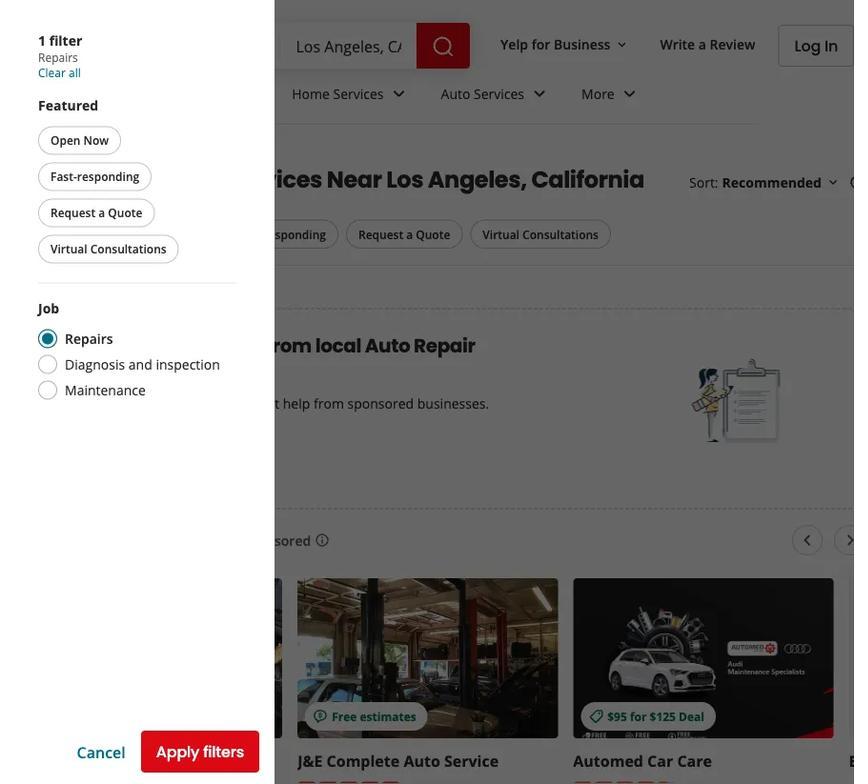 Task type: describe. For each thing, give the bounding box(es) containing it.
$95 for $125 deal link
[[573, 579, 834, 739]]

request a quote for the rightmost request a quote button
[[358, 226, 450, 242]]

free estimates link for collision
[[22, 579, 282, 739]]

apply filters
[[156, 742, 244, 763]]

1 for all
[[86, 227, 91, 240]]

previous image
[[795, 529, 818, 552]]

top 10 best auto services near los angeles, california
[[38, 163, 644, 195]]

open now inside "filters" group
[[146, 226, 205, 242]]

automotive
[[93, 148, 161, 164]]

open now button inside "filters" group
[[134, 220, 217, 249]]

$125
[[650, 709, 676, 724]]

consultations inside "filters" group
[[523, 226, 599, 242]]

california
[[531, 163, 644, 195]]

log in
[[795, 35, 838, 57]]

request a quote for the left request a quote button
[[51, 205, 142, 221]]

filter
[[49, 31, 82, 49]]

estimates inside free price estimates from local auto repair pros tell us about your project and get help from sponsored businesses.
[[167, 333, 262, 359]]

los
[[386, 163, 423, 195]]

help
[[283, 394, 310, 412]]

log in link
[[778, 25, 855, 67]]

price
[[115, 333, 163, 359]]

write a review
[[660, 35, 756, 53]]

complete
[[327, 751, 400, 772]]

local
[[315, 333, 361, 359]]

home services link
[[277, 69, 426, 124]]

responding inside featured group
[[77, 169, 139, 184]]

auto right "best"
[[167, 163, 221, 195]]

more link
[[566, 69, 657, 124]]

fast-responding for rightmost "fast-responding" button
[[237, 226, 326, 242]]

services for auto services
[[474, 84, 524, 103]]

apply
[[156, 742, 199, 763]]

open inside featured group
[[51, 133, 81, 148]]

quote for the left request a quote button
[[108, 205, 142, 221]]

yelp for yelp link on the left top
[[38, 148, 63, 164]]

consultations inside featured group
[[90, 241, 167, 257]]

free estimates link for complete
[[298, 579, 558, 739]]

collision
[[46, 751, 111, 772]]

0 vertical spatial 16 info v2 image
[[849, 175, 855, 190]]

write
[[660, 35, 695, 53]]

automed
[[573, 751, 644, 772]]

j&e complete auto service link
[[298, 751, 499, 772]]

free price estimates from local auto repair pros image
[[692, 355, 787, 450]]

auto services link
[[426, 69, 566, 124]]

business categories element
[[145, 69, 855, 124]]

diagnosis and inspection
[[65, 356, 220, 374]]

filters
[[203, 742, 244, 763]]

free inside free price estimates from local auto repair pros tell us about your project and get help from sponsored businesses.
[[71, 333, 111, 359]]

1 vertical spatial 16 info v2 image
[[315, 533, 330, 548]]

16 chevron down v2 image
[[614, 37, 630, 52]]

top
[[38, 163, 81, 195]]

1 filter repairs clear all
[[38, 31, 82, 81]]

featured group
[[34, 96, 236, 267]]

16 free estimates v2 image
[[313, 709, 328, 725]]

for for yelp
[[532, 35, 550, 53]]

auto inside business categories element
[[441, 84, 470, 103]]

and inside free price estimates from local auto repair pros tell us about your project and get help from sponsored businesses.
[[233, 394, 257, 412]]

cancel
[[77, 742, 126, 763]]

j&e complete auto service
[[298, 751, 499, 772]]

yelp for business
[[501, 35, 611, 53]]

auto inside free price estimates from local auto repair pros tell us about your project and get help from sponsored businesses.
[[365, 333, 410, 359]]

1 horizontal spatial request a quote button
[[346, 220, 463, 249]]

deal
[[679, 709, 705, 724]]

tell
[[71, 394, 92, 412]]

review
[[710, 35, 756, 53]]

repair
[[414, 333, 475, 359]]

virtual consultations inside featured group
[[51, 241, 167, 257]]

service
[[444, 751, 499, 772]]

a for write a review link
[[699, 35, 706, 53]]

inspection
[[156, 356, 220, 374]]

about
[[114, 394, 150, 412]]

ca
[[22, 751, 42, 772]]

virtual consultations inside "filters" group
[[483, 226, 599, 242]]

featured
[[38, 96, 98, 114]]

0 vertical spatial from
[[266, 333, 312, 359]]

apply filters button
[[141, 731, 259, 773]]

repairs inside option group
[[65, 330, 113, 348]]

get
[[260, 394, 279, 412]]

business
[[554, 35, 611, 53]]

yelp for yelp for business
[[501, 35, 528, 53]]

us
[[96, 394, 110, 412]]



Task type: locate. For each thing, give the bounding box(es) containing it.
0 horizontal spatial open now button
[[38, 126, 121, 155]]

consultations down 'california'
[[523, 226, 599, 242]]

yelp
[[501, 35, 528, 53], [38, 148, 63, 164]]

0 vertical spatial 1
[[38, 31, 46, 49]]

0 vertical spatial now
[[83, 133, 109, 148]]

1 horizontal spatial fast-
[[237, 226, 264, 242]]

open now inside featured group
[[51, 133, 109, 148]]

1 vertical spatial repairs
[[65, 330, 113, 348]]

from
[[266, 333, 312, 359], [314, 394, 344, 412]]

1 vertical spatial quote
[[416, 226, 450, 242]]

request inside "filters" group
[[358, 226, 403, 242]]

1 horizontal spatial for
[[630, 709, 647, 724]]

request inside featured group
[[51, 205, 95, 221]]

responding
[[77, 169, 139, 184], [264, 226, 326, 242]]

near
[[327, 163, 382, 195]]

free price estimates from local auto repair pros tell us about your project and get help from sponsored businesses.
[[71, 333, 489, 412]]

1 vertical spatial request a quote
[[358, 226, 450, 242]]

now up 16 chevron right v2 image
[[83, 133, 109, 148]]

virtual consultations button inside featured group
[[38, 235, 179, 264]]

open now button down "best"
[[134, 220, 217, 249]]

estimates
[[167, 333, 262, 359], [84, 709, 141, 724], [360, 709, 416, 724]]

0 horizontal spatial open now
[[51, 133, 109, 148]]

fast- inside "filters" group
[[237, 226, 264, 242]]

for right $95
[[630, 709, 647, 724]]

automotive link
[[93, 148, 161, 164]]

1 horizontal spatial request
[[358, 226, 403, 242]]

24 chevron down v2 image
[[388, 82, 410, 105], [619, 82, 641, 105]]

services
[[333, 84, 384, 103], [474, 84, 524, 103], [226, 163, 322, 195]]

fast- inside featured group
[[51, 169, 77, 184]]

open
[[51, 133, 81, 148], [146, 226, 176, 242]]

request
[[51, 205, 95, 221], [358, 226, 403, 242]]

0 horizontal spatial fast-
[[51, 169, 77, 184]]

repairs up 'diagnosis'
[[65, 330, 113, 348]]

1 horizontal spatial virtual
[[483, 226, 520, 242]]

1 horizontal spatial a
[[406, 226, 413, 242]]

24 chevron down v2 image inside home services link
[[388, 82, 410, 105]]

0 horizontal spatial responding
[[77, 169, 139, 184]]

repairs down filter
[[38, 50, 78, 65]]

and inside option group
[[129, 356, 152, 374]]

0 horizontal spatial yelp
[[38, 148, 63, 164]]

request a quote button down 10
[[38, 199, 155, 227]]

1 horizontal spatial from
[[314, 394, 344, 412]]

0 horizontal spatial virtual
[[51, 241, 87, 257]]

open now up 16 chevron right v2 image
[[51, 133, 109, 148]]

0 horizontal spatial a
[[98, 205, 105, 221]]

1 vertical spatial 1
[[86, 227, 91, 240]]

request for the left request a quote button
[[51, 205, 95, 221]]

1 vertical spatial responding
[[264, 226, 326, 242]]

repairs inside '1 filter repairs clear all'
[[38, 50, 78, 65]]

now for open now button inside featured group
[[83, 133, 109, 148]]

0 vertical spatial for
[[532, 35, 550, 53]]

request down los
[[358, 226, 403, 242]]

request a quote inside "filters" group
[[358, 226, 450, 242]]

0 vertical spatial open
[[51, 133, 81, 148]]

request for the rightmost request a quote button
[[358, 226, 403, 242]]

1 horizontal spatial responding
[[264, 226, 326, 242]]

option group containing job
[[38, 299, 236, 403]]

log
[[795, 35, 821, 57]]

0 vertical spatial open now
[[51, 133, 109, 148]]

a right write
[[699, 35, 706, 53]]

1 vertical spatial open now
[[146, 226, 205, 242]]

1 horizontal spatial free estimates link
[[298, 579, 558, 739]]

1 horizontal spatial virtual consultations
[[483, 226, 599, 242]]

virtual consultations down 10
[[51, 241, 167, 257]]

1 free estimates link from the left
[[22, 579, 282, 739]]

1 vertical spatial fast-
[[237, 226, 264, 242]]

1 vertical spatial open
[[146, 226, 176, 242]]

1 24 chevron down v2 image from the left
[[388, 82, 410, 105]]

16 deal v2 image
[[589, 709, 604, 725]]

0 horizontal spatial fast-responding
[[51, 169, 139, 184]]

virtual consultations button down 10
[[38, 235, 179, 264]]

0 vertical spatial responding
[[77, 169, 139, 184]]

responding down automotive link
[[77, 169, 139, 184]]

open right all
[[146, 226, 176, 242]]

16 filter v2 image
[[54, 228, 70, 243]]

free up 'ca collision' link
[[56, 709, 81, 724]]

1 vertical spatial now
[[179, 226, 205, 242]]

2 horizontal spatial a
[[699, 35, 706, 53]]

1 horizontal spatial consultations
[[523, 226, 599, 242]]

estimates up project
[[167, 333, 262, 359]]

a for the rightmost request a quote button
[[406, 226, 413, 242]]

1 left all
[[86, 227, 91, 240]]

now inside "filters" group
[[179, 226, 205, 242]]

virtual down angeles,
[[483, 226, 520, 242]]

open now down "best"
[[146, 226, 205, 242]]

fast-responding down 16 chevron right v2 image
[[51, 169, 139, 184]]

$95
[[608, 709, 627, 724]]

responding inside "filters" group
[[264, 226, 326, 242]]

now right all
[[179, 226, 205, 242]]

0 horizontal spatial services
[[226, 163, 322, 195]]

24 chevron down v2 image
[[528, 82, 551, 105]]

clear
[[38, 65, 66, 81]]

24 chevron down v2 image right the more
[[619, 82, 641, 105]]

0 horizontal spatial free estimates link
[[22, 579, 282, 739]]

estimates up 'cancel'
[[84, 709, 141, 724]]

fast-responding inside featured group
[[51, 169, 139, 184]]

free estimates up "cancel" button
[[56, 709, 141, 724]]

pros
[[71, 359, 113, 386]]

services left 24 chevron down v2 icon
[[474, 84, 524, 103]]

1 vertical spatial from
[[314, 394, 344, 412]]

1 horizontal spatial yelp
[[501, 35, 528, 53]]

search image
[[432, 35, 455, 58]]

request a quote down los
[[358, 226, 450, 242]]

request a quote inside featured group
[[51, 205, 142, 221]]

1 vertical spatial request
[[358, 226, 403, 242]]

1 horizontal spatial and
[[233, 394, 257, 412]]

open now button down featured
[[38, 126, 121, 155]]

None search field
[[145, 23, 474, 69]]

2 24 chevron down v2 image from the left
[[619, 82, 641, 105]]

sort:
[[689, 173, 719, 192]]

4.6 star rating image
[[573, 783, 676, 785]]

auto left service
[[404, 751, 440, 772]]

1 horizontal spatial 24 chevron down v2 image
[[619, 82, 641, 105]]

0 horizontal spatial request a quote
[[51, 205, 142, 221]]

10
[[85, 163, 108, 195]]

0 vertical spatial repairs
[[38, 50, 78, 65]]

4.9 star rating image
[[298, 783, 401, 785]]

1 vertical spatial fast-responding
[[237, 226, 326, 242]]

automed car care link
[[573, 751, 712, 772]]

fast-responding button
[[38, 163, 152, 191], [225, 220, 338, 249]]

project
[[186, 394, 229, 412]]

sponsored
[[348, 394, 414, 412]]

virtual left all
[[51, 241, 87, 257]]

0 horizontal spatial for
[[532, 35, 550, 53]]

and left get
[[233, 394, 257, 412]]

a for the left request a quote button
[[98, 205, 105, 221]]

and up 'about'
[[129, 356, 152, 374]]

yelp inside yelp for business button
[[501, 35, 528, 53]]

cancel button
[[77, 742, 126, 763]]

free
[[71, 333, 111, 359], [56, 709, 81, 724], [332, 709, 357, 724]]

free right 16 free estimates v2 icon
[[332, 709, 357, 724]]

request a quote button down los
[[346, 220, 463, 249]]

consultations
[[523, 226, 599, 242], [90, 241, 167, 257]]

and
[[129, 356, 152, 374], [233, 394, 257, 412]]

0 vertical spatial a
[[699, 35, 706, 53]]

virtual
[[483, 226, 520, 242], [51, 241, 87, 257]]

free estimates link
[[22, 579, 282, 739], [298, 579, 558, 739]]

0 vertical spatial quote
[[108, 205, 142, 221]]

job
[[38, 299, 59, 318]]

1 vertical spatial fast-responding button
[[225, 220, 338, 249]]

1 horizontal spatial 1
[[86, 227, 91, 240]]

2 vertical spatial a
[[406, 226, 413, 242]]

0 vertical spatial fast-
[[51, 169, 77, 184]]

write a review link
[[653, 27, 763, 61]]

0 horizontal spatial from
[[266, 333, 312, 359]]

1
[[38, 31, 46, 49], [86, 227, 91, 240]]

diagnosis
[[65, 356, 125, 374]]

home services
[[292, 84, 384, 103]]

1 inside 1 all
[[86, 227, 91, 240]]

1 horizontal spatial now
[[179, 226, 205, 242]]

fast-responding
[[51, 169, 139, 184], [237, 226, 326, 242]]

1 vertical spatial a
[[98, 205, 105, 221]]

0 horizontal spatial now
[[83, 133, 109, 148]]

0 horizontal spatial estimates
[[84, 709, 141, 724]]

filters group
[[38, 220, 615, 250]]

virtual consultations down 'california'
[[483, 226, 599, 242]]

estimates up "j&e complete auto service"
[[360, 709, 416, 724]]

fast-responding for the topmost "fast-responding" button
[[51, 169, 139, 184]]

1 horizontal spatial fast-responding button
[[225, 220, 338, 249]]

a inside group
[[98, 205, 105, 221]]

0 horizontal spatial request a quote button
[[38, 199, 155, 227]]

free estimates up complete
[[332, 709, 416, 724]]

from right help
[[314, 394, 344, 412]]

free up maintenance at the left of the page
[[71, 333, 111, 359]]

now for open now button within the "filters" group
[[179, 226, 205, 242]]

for inside button
[[532, 35, 550, 53]]

j&e
[[298, 751, 323, 772]]

1 for filter
[[38, 31, 46, 49]]

1 vertical spatial open now button
[[134, 220, 217, 249]]

request a quote button
[[38, 199, 155, 227], [346, 220, 463, 249]]

24 chevron down v2 image for more
[[619, 82, 641, 105]]

0 horizontal spatial open
[[51, 133, 81, 148]]

consultations right the '16 filter v2' icon
[[90, 241, 167, 257]]

16 info v2 image
[[849, 175, 855, 190], [315, 533, 330, 548]]

0 horizontal spatial 1
[[38, 31, 46, 49]]

0 vertical spatial fast-responding
[[51, 169, 139, 184]]

virtual inside "filters" group
[[483, 226, 520, 242]]

$95 for $125 deal
[[608, 709, 705, 724]]

services right home
[[333, 84, 384, 103]]

a down los
[[406, 226, 413, 242]]

1 horizontal spatial open now button
[[134, 220, 217, 249]]

ca collision link
[[22, 751, 111, 772]]

1 horizontal spatial free estimates
[[332, 709, 416, 724]]

clear all link
[[38, 65, 81, 81]]

fast-responding down top 10 best auto services near los angeles, california on the top
[[237, 226, 326, 242]]

0 horizontal spatial quote
[[108, 205, 142, 221]]

car
[[648, 751, 673, 772]]

auto down search icon on the right of page
[[441, 84, 470, 103]]

2 horizontal spatial estimates
[[360, 709, 416, 724]]

quote
[[108, 205, 142, 221], [416, 226, 450, 242]]

0 horizontal spatial and
[[129, 356, 152, 374]]

in
[[825, 35, 838, 57]]

fast-responding inside "filters" group
[[237, 226, 326, 242]]

1 vertical spatial yelp
[[38, 148, 63, 164]]

1 left filter
[[38, 31, 46, 49]]

yelp link
[[38, 148, 63, 164]]

0 horizontal spatial 16 info v2 image
[[315, 533, 330, 548]]

from left local
[[266, 333, 312, 359]]

sponsored
[[242, 531, 311, 549]]

next image
[[839, 529, 855, 552]]

1 free estimates from the left
[[56, 709, 141, 724]]

businesses.
[[417, 394, 489, 412]]

services for home services
[[333, 84, 384, 103]]

open now button inside featured group
[[38, 126, 121, 155]]

1 horizontal spatial open now
[[146, 226, 205, 242]]

0 horizontal spatial fast-responding button
[[38, 163, 152, 191]]

a inside "filters" group
[[406, 226, 413, 242]]

0 horizontal spatial request
[[51, 205, 95, 221]]

1 vertical spatial and
[[233, 394, 257, 412]]

yelp for business button
[[493, 27, 637, 61]]

0 horizontal spatial virtual consultations
[[51, 241, 167, 257]]

0 vertical spatial open now button
[[38, 126, 121, 155]]

open inside "filters" group
[[146, 226, 176, 242]]

1 horizontal spatial quote
[[416, 226, 450, 242]]

0 horizontal spatial consultations
[[90, 241, 167, 257]]

0 horizontal spatial virtual consultations button
[[38, 235, 179, 264]]

responding down top 10 best auto services near los angeles, california on the top
[[264, 226, 326, 242]]

all
[[100, 226, 114, 242]]

request a quote up 1 all
[[51, 205, 142, 221]]

virtual consultations button inside "filters" group
[[470, 220, 611, 249]]

open now
[[51, 133, 109, 148], [146, 226, 205, 242]]

1 inside '1 filter repairs clear all'
[[38, 31, 46, 49]]

0 vertical spatial fast-responding button
[[38, 163, 152, 191]]

all
[[69, 65, 81, 81]]

1 vertical spatial for
[[630, 709, 647, 724]]

1 horizontal spatial open
[[146, 226, 176, 242]]

virtual consultations
[[483, 226, 599, 242], [51, 241, 167, 257]]

1 horizontal spatial fast-responding
[[237, 226, 326, 242]]

a up 1 all
[[98, 205, 105, 221]]

2 horizontal spatial services
[[474, 84, 524, 103]]

0 vertical spatial request a quote
[[51, 205, 142, 221]]

yelp left 16 chevron right v2 image
[[38, 148, 63, 164]]

virtual inside featured group
[[51, 241, 87, 257]]

auto right local
[[365, 333, 410, 359]]

virtual consultations button down 'california'
[[470, 220, 611, 249]]

open up 16 chevron right v2 image
[[51, 133, 81, 148]]

automed car care
[[573, 751, 712, 772]]

16 chevron right v2 image
[[70, 149, 86, 164]]

quote down los
[[416, 226, 450, 242]]

quote up all
[[108, 205, 142, 221]]

option group
[[38, 299, 236, 403]]

24 chevron down v2 image right home services
[[388, 82, 410, 105]]

1 horizontal spatial services
[[333, 84, 384, 103]]

0 horizontal spatial free estimates
[[56, 709, 141, 724]]

auto
[[441, 84, 470, 103], [167, 163, 221, 195], [365, 333, 410, 359], [404, 751, 440, 772]]

request up the '16 filter v2' icon
[[51, 205, 95, 221]]

open now button
[[38, 126, 121, 155], [134, 220, 217, 249]]

1 horizontal spatial virtual consultations button
[[470, 220, 611, 249]]

quote for the rightmost request a quote button
[[416, 226, 450, 242]]

for for $95
[[630, 709, 647, 724]]

services up "filters" group
[[226, 163, 322, 195]]

care
[[677, 751, 712, 772]]

repairs
[[38, 50, 78, 65], [65, 330, 113, 348]]

a
[[699, 35, 706, 53], [98, 205, 105, 221], [406, 226, 413, 242]]

0 vertical spatial request
[[51, 205, 95, 221]]

services inside "auto services" link
[[474, 84, 524, 103]]

fast-
[[51, 169, 77, 184], [237, 226, 264, 242]]

angeles,
[[428, 163, 527, 195]]

home
[[292, 84, 330, 103]]

yelp up business categories element
[[501, 35, 528, 53]]

1 horizontal spatial request a quote
[[358, 226, 450, 242]]

2 free estimates link from the left
[[298, 579, 558, 739]]

0 vertical spatial and
[[129, 356, 152, 374]]

for left business
[[532, 35, 550, 53]]

ca collision
[[22, 751, 111, 772]]

auto services
[[441, 84, 524, 103]]

2 free estimates from the left
[[332, 709, 416, 724]]

1 horizontal spatial 16 info v2 image
[[849, 175, 855, 190]]

1 all
[[86, 226, 114, 242]]

0 horizontal spatial 24 chevron down v2 image
[[388, 82, 410, 105]]

quote inside featured group
[[108, 205, 142, 221]]

maintenance
[[65, 381, 146, 399]]

more
[[582, 84, 615, 103]]

now inside featured group
[[83, 133, 109, 148]]

quote inside "filters" group
[[416, 226, 450, 242]]

1 horizontal spatial estimates
[[167, 333, 262, 359]]

your
[[154, 394, 182, 412]]

24 chevron down v2 image for home services
[[388, 82, 410, 105]]

virtual consultations button
[[470, 220, 611, 249], [38, 235, 179, 264]]

best
[[112, 163, 162, 195]]

services inside home services link
[[333, 84, 384, 103]]

0 vertical spatial yelp
[[501, 35, 528, 53]]

24 chevron down v2 image inside more link
[[619, 82, 641, 105]]



Task type: vqa. For each thing, say whether or not it's contained in the screenshot.
the Free estimates link
yes



